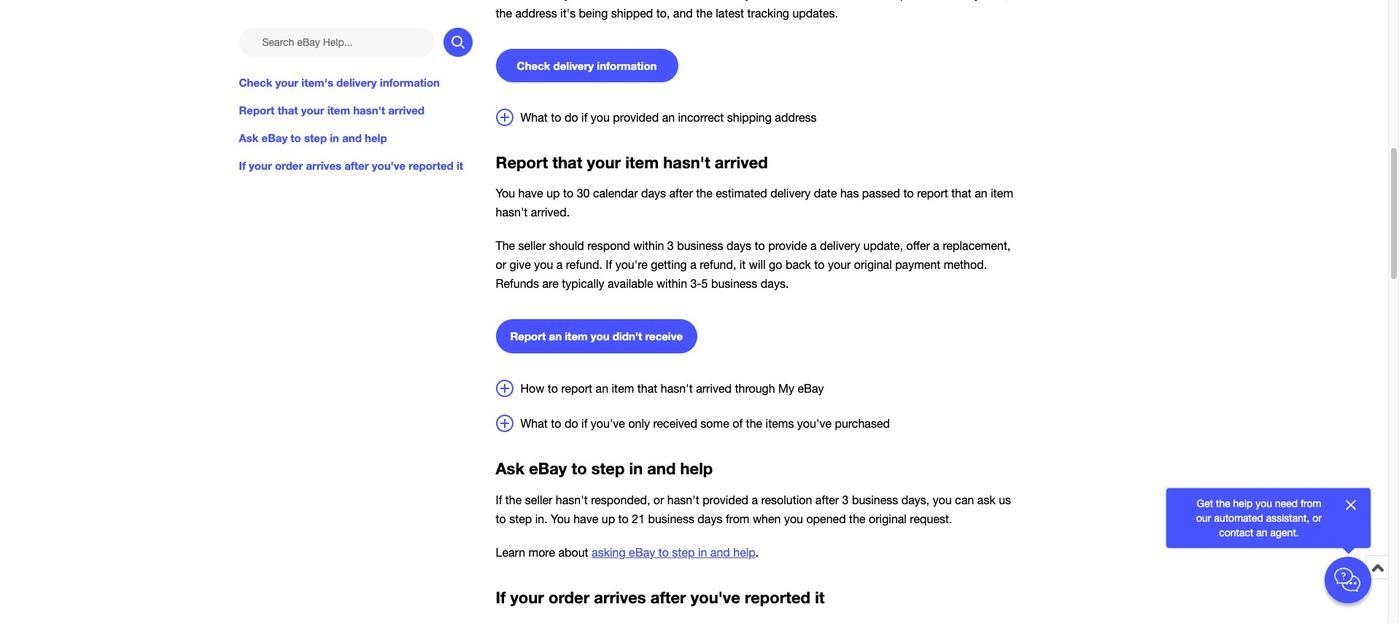 Task type: describe. For each thing, give the bounding box(es) containing it.
1 vertical spatial in
[[629, 460, 643, 479]]

get
[[1197, 498, 1213, 510]]

1 vertical spatial report
[[496, 153, 548, 172]]

arrived.
[[531, 206, 570, 219]]

you've down asking ebay to step in and help link
[[691, 589, 741, 608]]

that down check your item's delivery information
[[278, 104, 298, 117]]

refund.
[[566, 259, 603, 272]]

passed
[[862, 187, 900, 200]]

hasn't inside dropdown button
[[661, 382, 693, 395]]

what to do if you've only received some of the items you've purchased
[[521, 418, 890, 431]]

resolution
[[761, 494, 812, 507]]

about
[[559, 546, 589, 560]]

tracking
[[748, 6, 789, 19]]

asking
[[592, 546, 626, 560]]

get the help you need from our automated assistant, or contact an agent.
[[1197, 498, 1322, 539]]

if inside the seller should respond within 3 business days to provide a delivery update, offer a replacement, or give you a refund. if you're getting a refund, it will go back to your original payment method. refunds are typically available within 3-5 business days.
[[606, 259, 612, 272]]

of
[[733, 418, 743, 431]]

and down the received
[[647, 460, 676, 479]]

0 vertical spatial within
[[634, 239, 664, 253]]

0 horizontal spatial report that your item hasn't arrived
[[239, 104, 425, 117]]

5
[[702, 278, 708, 291]]

days inside the 'if the seller hasn't responded, or hasn't provided a resolution after 3 business days, you can ask us to step in. you have up to 21 business days from when you opened the original request.'
[[698, 513, 723, 526]]

if the seller hasn't responded, or hasn't provided a resolution after 3 business days, you can ask us to step in. you have up to 21 business days from when you opened the original request.
[[496, 494, 1011, 526]]

report inside dropdown button
[[561, 382, 593, 395]]

what for what to do if you provided an incorrect shipping address
[[521, 111, 548, 124]]

provide
[[768, 239, 807, 253]]

days.
[[761, 278, 789, 291]]

or inside the seller should respond within 3 business days to provide a delivery update, offer a replacement, or give you a refund. if you're getting a refund, it will go back to your original payment method. refunds are typically available within 3-5 business days.
[[496, 259, 506, 272]]

a up the back
[[811, 239, 817, 253]]

check your item's delivery information link
[[239, 74, 472, 91]]

learn more about asking ebay to step in and help .
[[496, 546, 759, 560]]

has
[[840, 187, 859, 200]]

refund,
[[700, 259, 736, 272]]

your inside the seller should respond within 3 business days to provide a delivery update, offer a replacement, or give you a refund. if you're getting a refund, it will go back to your original payment method. refunds are typically available within 3-5 business days.
[[828, 259, 851, 272]]

step inside the 'if the seller hasn't responded, or hasn't provided a resolution after 3 business days, you can ask us to step in. you have up to 21 business days from when you opened the original request.'
[[509, 513, 532, 526]]

you've right items
[[797, 418, 832, 431]]

delivery inside you have up to 30 calendar days after the estimated delivery date has passed to report that an item hasn't arrived.
[[771, 187, 811, 200]]

item inside report that your item hasn't arrived link
[[327, 104, 350, 117]]

check for check delivery information
[[517, 59, 550, 72]]

have inside you have up to 30 calendar days after the estimated delivery date has passed to report that an item hasn't arrived.
[[518, 187, 543, 200]]

original inside the seller should respond within 3 business days to provide a delivery update, offer a replacement, or give you a refund. if you're getting a refund, it will go back to your original payment method. refunds are typically available within 3-5 business days.
[[854, 259, 892, 272]]

ebay inside how to report an item that hasn't arrived through my ebay dropdown button
[[798, 382, 824, 395]]

you're
[[616, 259, 648, 272]]

us
[[999, 494, 1011, 507]]

check delivery information link
[[496, 49, 678, 82]]

after inside you have up to 30 calendar days after the estimated delivery date has passed to report that an item hasn't arrived.
[[669, 187, 693, 200]]

you up request.
[[933, 494, 952, 507]]

a right offer
[[933, 239, 940, 253]]

it's
[[560, 6, 576, 19]]

1 vertical spatial information
[[380, 76, 440, 89]]

payment
[[895, 259, 941, 272]]

from inside get the help you need from our automated assistant, or contact an agent.
[[1301, 498, 1322, 510]]

it inside the seller should respond within 3 business days to provide a delivery update, offer a replacement, or give you a refund. if you're getting a refund, it will go back to your original payment method. refunds are typically available within 3-5 business days.
[[740, 259, 746, 272]]

some
[[701, 418, 730, 431]]

getting
[[651, 259, 687, 272]]

you've down the ask ebay to step in and help link
[[372, 159, 406, 172]]

have inside the 'if the seller hasn't responded, or hasn't provided a resolution after 3 business days, you can ask us to step in. you have up to 21 business days from when you opened the original request.'
[[574, 513, 599, 526]]

what to do if you provided an incorrect shipping address button
[[496, 109, 1023, 127]]

report inside you have up to 30 calendar days after the estimated delivery date has passed to report that an item hasn't arrived.
[[917, 187, 948, 200]]

arrived inside dropdown button
[[696, 382, 732, 395]]

0 vertical spatial arrived
[[388, 104, 425, 117]]

3-
[[691, 278, 702, 291]]

are
[[543, 278, 559, 291]]

a down should
[[557, 259, 563, 272]]

calendar
[[593, 187, 638, 200]]

business right 21
[[648, 513, 695, 526]]

after down the ask ebay to step in and help link
[[345, 159, 369, 172]]

report an item you didn't receive
[[510, 330, 683, 343]]

you left didn't
[[591, 330, 610, 343]]

reported inside if your order arrives after you've reported it link
[[409, 159, 454, 172]]

1 vertical spatial arrived
[[715, 153, 768, 172]]

the inside dropdown button
[[746, 418, 763, 431]]

1 vertical spatial order
[[549, 589, 590, 608]]

expected
[[888, 0, 937, 0]]

method.
[[944, 259, 987, 272]]

address inside dropdown button
[[775, 111, 817, 124]]

when
[[753, 513, 781, 526]]

business down refund,
[[711, 278, 758, 291]]

estimated
[[716, 187, 767, 200]]

.
[[756, 546, 759, 560]]

you inside you have up to 30 calendar days after the estimated delivery date has passed to report that an item hasn't arrived.
[[496, 187, 515, 200]]

provided inside the 'if the seller hasn't responded, or hasn't provided a resolution after 3 business days, you can ask us to step in. you have up to 21 business days from when you opened the original request.'
[[703, 494, 749, 507]]

will
[[749, 259, 766, 272]]

purchased
[[835, 418, 890, 431]]

hasn't down check your item's delivery information link
[[353, 104, 385, 117]]

incorrect
[[678, 111, 724, 124]]

assistant,
[[1266, 513, 1310, 525]]

to inside how to report an item that hasn't arrived through my ebay dropdown button
[[548, 382, 558, 395]]

asking ebay to step in and help link
[[592, 546, 756, 560]]

the seller should respond within 3 business days to provide a delivery update, offer a replacement, or give you a refund. if you're getting a refund, it will go back to your original payment method. refunds are typically available within 3-5 business days.
[[496, 239, 1011, 291]]

report for report that your item hasn't arrived link
[[239, 104, 275, 117]]

days inside you have up to 30 calendar days after the estimated delivery date has passed to report that an item hasn't arrived.
[[641, 187, 666, 200]]

opened
[[807, 513, 846, 526]]

shipped
[[611, 6, 653, 19]]

latest
[[716, 6, 744, 19]]

3 inside the 'if the seller hasn't responded, or hasn't provided a resolution after 3 business days, you can ask us to step in. you have up to 21 business days from when you opened the original request.'
[[842, 494, 849, 507]]

my
[[779, 382, 795, 395]]

update,
[[864, 239, 903, 253]]

and down report that your item hasn't arrived link
[[342, 131, 362, 145]]

date,
[[984, 0, 1010, 0]]

help down report that your item hasn't arrived link
[[365, 131, 387, 145]]

report for report an item you didn't receive link
[[510, 330, 546, 343]]

more
[[529, 546, 555, 560]]

to,
[[656, 6, 670, 19]]

your inside if your order arrives after you've reported it link
[[249, 159, 272, 172]]

the right opened
[[849, 513, 866, 526]]

that inside dropdown button
[[638, 382, 658, 395]]

respond
[[587, 239, 630, 253]]

help down what to do if you've only received some of the items you've purchased
[[680, 460, 713, 479]]

a inside the 'if the seller hasn't responded, or hasn't provided a resolution after 3 business days, you can ask us to step in. you have up to 21 business days from when you opened the original request.'
[[752, 494, 758, 507]]

item inside report an item you didn't receive link
[[565, 330, 588, 343]]

do for you've
[[565, 418, 578, 431]]

to inside to see the expected delivery date, the address it's being shipped to, and the latest tracking updates.
[[833, 0, 844, 0]]

if inside the 'if the seller hasn't responded, or hasn't provided a resolution after 3 business days, you can ask us to step in. you have up to 21 business days from when you opened the original request.'
[[496, 494, 502, 507]]

2 horizontal spatial in
[[698, 546, 707, 560]]

item inside you have up to 30 calendar days after the estimated delivery date has passed to report that an item hasn't arrived.
[[991, 187, 1014, 200]]

being
[[579, 6, 608, 19]]

your inside report that your item hasn't arrived link
[[301, 104, 324, 117]]

if your order arrives after you've reported it link
[[239, 158, 472, 174]]

or inside the 'if the seller hasn't responded, or hasn't provided a resolution after 3 business days, you can ask us to step in. you have up to 21 business days from when you opened the original request.'
[[654, 494, 664, 507]]

ask ebay to step in and help link
[[239, 130, 472, 146]]

0 vertical spatial arrives
[[306, 159, 342, 172]]

an down are
[[549, 330, 562, 343]]

the right the "see"
[[869, 0, 885, 0]]

delivery inside the seller should respond within 3 business days to provide a delivery update, offer a replacement, or give you a refund. if you're getting a refund, it will go back to your original payment method. refunds are typically available within 3-5 business days.
[[820, 239, 860, 253]]

you have up to 30 calendar days after the estimated delivery date has passed to report that an item hasn't arrived.
[[496, 187, 1014, 219]]

after down asking ebay to step in and help link
[[651, 589, 686, 608]]

how to report an item that hasn't arrived through my ebay button
[[496, 380, 1023, 398]]

days inside the seller should respond within 3 business days to provide a delivery update, offer a replacement, or give you a refund. if you're getting a refund, it will go back to your original payment method. refunds are typically available within 3-5 business days.
[[727, 239, 752, 253]]

receive
[[645, 330, 683, 343]]

you inside the seller should respond within 3 business days to provide a delivery update, offer a replacement, or give you a refund. if you're getting a refund, it will go back to your original payment method. refunds are typically available within 3-5 business days.
[[534, 259, 553, 272]]

responded,
[[591, 494, 650, 507]]

go
[[769, 259, 783, 272]]

see
[[847, 0, 865, 0]]

request.
[[910, 513, 953, 526]]



Task type: vqa. For each thing, say whether or not it's contained in the screenshot.
the left have
yes



Task type: locate. For each thing, give the bounding box(es) containing it.
help down the "when"
[[733, 546, 756, 560]]

1 vertical spatial report that your item hasn't arrived
[[496, 153, 768, 172]]

in inside the ask ebay to step in and help link
[[330, 131, 339, 145]]

you inside dropdown button
[[591, 111, 610, 124]]

didn't
[[613, 330, 642, 343]]

report right passed
[[917, 187, 948, 200]]

1 horizontal spatial reported
[[745, 589, 811, 608]]

provided left incorrect in the top of the page
[[613, 111, 659, 124]]

our
[[1197, 513, 1212, 525]]

an left incorrect in the top of the page
[[662, 111, 675, 124]]

1 horizontal spatial in
[[629, 460, 643, 479]]

2 horizontal spatial it
[[815, 589, 825, 608]]

check for check your item's delivery information
[[239, 76, 272, 89]]

0 horizontal spatial address
[[515, 6, 557, 19]]

seller inside the seller should respond within 3 business days to provide a delivery update, offer a replacement, or give you a refund. if you're getting a refund, it will go back to your original payment method. refunds are typically available within 3-5 business days.
[[518, 239, 546, 253]]

back
[[786, 259, 811, 272]]

or
[[496, 259, 506, 272], [654, 494, 664, 507], [1313, 513, 1322, 525]]

0 horizontal spatial information
[[380, 76, 440, 89]]

your inside check your item's delivery information link
[[275, 76, 299, 89]]

hasn't up asking ebay to step in and help link
[[667, 494, 700, 507]]

ask
[[239, 131, 259, 145], [496, 460, 525, 479]]

your
[[275, 76, 299, 89], [301, 104, 324, 117], [587, 153, 621, 172], [249, 159, 272, 172], [828, 259, 851, 272], [510, 589, 544, 608]]

an inside you have up to 30 calendar days after the estimated delivery date has passed to report that an item hasn't arrived.
[[975, 187, 988, 200]]

shipping
[[727, 111, 772, 124]]

in.
[[535, 513, 548, 526]]

0 vertical spatial provided
[[613, 111, 659, 124]]

item up only
[[612, 382, 634, 395]]

an inside get the help you need from our automated assistant, or contact an agent.
[[1257, 528, 1268, 539]]

after inside the 'if the seller hasn't responded, or hasn't provided a resolution after 3 business days, you can ask us to step in. you have up to 21 business days from when you opened the original request.'
[[816, 494, 839, 507]]

report
[[917, 187, 948, 200], [561, 382, 593, 395]]

what to do if you provided an incorrect shipping address
[[521, 111, 817, 124]]

1 vertical spatial if your order arrives after you've reported it
[[496, 589, 825, 608]]

ask ebay to step in and help down report that your item hasn't arrived link
[[239, 131, 387, 145]]

1 vertical spatial original
[[869, 513, 907, 526]]

delivery inside "link"
[[553, 59, 594, 72]]

have up about
[[574, 513, 599, 526]]

0 horizontal spatial reported
[[409, 159, 454, 172]]

1 horizontal spatial 3
[[842, 494, 849, 507]]

0 vertical spatial order
[[275, 159, 303, 172]]

seller up give
[[518, 239, 546, 253]]

if your order arrives after you've reported it down the ask ebay to step in and help link
[[239, 159, 463, 172]]

and right to,
[[673, 6, 693, 19]]

0 vertical spatial address
[[515, 6, 557, 19]]

0 vertical spatial if
[[582, 111, 588, 124]]

address inside to see the expected delivery date, the address it's being shipped to, and the latest tracking updates.
[[515, 6, 557, 19]]

if your order arrives after you've reported it
[[239, 159, 463, 172], [496, 589, 825, 608]]

2 do from the top
[[565, 418, 578, 431]]

address left it's
[[515, 6, 557, 19]]

reported
[[409, 159, 454, 172], [745, 589, 811, 608]]

step
[[304, 131, 327, 145], [592, 460, 625, 479], [509, 513, 532, 526], [672, 546, 695, 560]]

have
[[518, 187, 543, 200], [574, 513, 599, 526]]

1 vertical spatial you
[[551, 513, 570, 526]]

1 vertical spatial arrives
[[594, 589, 646, 608]]

2 what from the top
[[521, 418, 548, 431]]

1 vertical spatial report
[[561, 382, 593, 395]]

within down the getting
[[657, 278, 687, 291]]

or right assistant,
[[1313, 513, 1322, 525]]

0 horizontal spatial from
[[726, 513, 750, 526]]

what for what to do if you've only received some of the items you've purchased
[[521, 418, 548, 431]]

business left the days,
[[852, 494, 898, 507]]

or right responded,
[[654, 494, 664, 507]]

up up arrived.
[[547, 187, 560, 200]]

updates.
[[793, 6, 838, 19]]

you up are
[[534, 259, 553, 272]]

2 if from the top
[[582, 418, 588, 431]]

delivery
[[940, 0, 980, 0], [553, 59, 594, 72], [336, 76, 377, 89], [771, 187, 811, 200], [820, 239, 860, 253]]

report that your item hasn't arrived link
[[239, 102, 472, 118]]

arrives down 'learn more about asking ebay to step in and help .'
[[594, 589, 646, 608]]

item
[[327, 104, 350, 117], [625, 153, 659, 172], [991, 187, 1014, 200], [565, 330, 588, 343], [612, 382, 634, 395]]

do for you
[[565, 111, 578, 124]]

1 vertical spatial or
[[654, 494, 664, 507]]

1 vertical spatial have
[[574, 513, 599, 526]]

how
[[521, 382, 545, 395]]

1 vertical spatial do
[[565, 418, 578, 431]]

0 horizontal spatial order
[[275, 159, 303, 172]]

3 inside the seller should respond within 3 business days to provide a delivery update, offer a replacement, or give you a refund. if you're getting a refund, it will go back to your original payment method. refunds are typically available within 3-5 business days.
[[667, 239, 674, 253]]

to see the expected delivery date, the address it's being shipped to, and the latest tracking updates.
[[496, 0, 1010, 19]]

the
[[496, 239, 515, 253]]

a up 3-
[[690, 259, 697, 272]]

1 horizontal spatial order
[[549, 589, 590, 608]]

through
[[735, 382, 775, 395]]

do down check delivery information "link"
[[565, 111, 578, 124]]

from left the "when"
[[726, 513, 750, 526]]

report that your item hasn't arrived up calendar
[[496, 153, 768, 172]]

0 horizontal spatial in
[[330, 131, 339, 145]]

1 horizontal spatial you
[[551, 513, 570, 526]]

1 vertical spatial address
[[775, 111, 817, 124]]

item inside how to report an item that hasn't arrived through my ebay dropdown button
[[612, 382, 634, 395]]

if left only
[[582, 418, 588, 431]]

delivery inside to see the expected delivery date, the address it's being shipped to, and the latest tracking updates.
[[940, 0, 980, 0]]

item up the replacement,
[[991, 187, 1014, 200]]

1 horizontal spatial provided
[[703, 494, 749, 507]]

0 horizontal spatial 3
[[667, 239, 674, 253]]

provided left the resolution
[[703, 494, 749, 507]]

delivery up report that your item hasn't arrived link
[[336, 76, 377, 89]]

seller inside the 'if the seller hasn't responded, or hasn't provided a resolution after 3 business days, you can ask us to step in. you have up to 21 business days from when you opened the original request.'
[[525, 494, 553, 507]]

1 if from the top
[[582, 111, 588, 124]]

21
[[632, 513, 645, 526]]

0 horizontal spatial you
[[496, 187, 515, 200]]

an down report an item you didn't receive link
[[596, 382, 609, 395]]

item down check your item's delivery information
[[327, 104, 350, 117]]

can
[[955, 494, 974, 507]]

0 horizontal spatial check
[[239, 76, 272, 89]]

ask
[[978, 494, 996, 507]]

days up will
[[727, 239, 752, 253]]

if for you
[[582, 111, 588, 124]]

2 horizontal spatial days
[[727, 239, 752, 253]]

do left only
[[565, 418, 578, 431]]

1 horizontal spatial address
[[775, 111, 817, 124]]

hasn't down incorrect in the top of the page
[[663, 153, 710, 172]]

the inside get the help you need from our automated assistant, or contact an agent.
[[1216, 498, 1231, 510]]

have up arrived.
[[518, 187, 543, 200]]

if for you've
[[582, 418, 588, 431]]

1 horizontal spatial ask
[[496, 460, 525, 479]]

order down about
[[549, 589, 590, 608]]

and left .
[[711, 546, 730, 560]]

0 vertical spatial days
[[641, 187, 666, 200]]

1 horizontal spatial report that your item hasn't arrived
[[496, 153, 768, 172]]

0 horizontal spatial or
[[496, 259, 506, 272]]

1 vertical spatial ask
[[496, 460, 525, 479]]

automated
[[1214, 513, 1264, 525]]

provided
[[613, 111, 659, 124], [703, 494, 749, 507]]

report that your item hasn't arrived down check your item's delivery information
[[239, 104, 425, 117]]

in up responded,
[[629, 460, 643, 479]]

and inside to see the expected delivery date, the address it's being shipped to, and the latest tracking updates.
[[673, 6, 693, 19]]

only
[[629, 418, 650, 431]]

from right need on the right of the page
[[1301, 498, 1322, 510]]

delivery left date
[[771, 187, 811, 200]]

0 vertical spatial ask ebay to step in and help
[[239, 131, 387, 145]]

3 up opened
[[842, 494, 849, 507]]

report right "how"
[[561, 382, 593, 395]]

hasn't up the received
[[661, 382, 693, 395]]

if your order arrives after you've reported it down asking ebay to step in and help link
[[496, 589, 825, 608]]

or inside get the help you need from our automated assistant, or contact an agent.
[[1313, 513, 1322, 525]]

0 horizontal spatial ask
[[239, 131, 259, 145]]

after left 'estimated'
[[669, 187, 693, 200]]

1 horizontal spatial or
[[654, 494, 664, 507]]

1 horizontal spatial have
[[574, 513, 599, 526]]

that up 30
[[553, 153, 583, 172]]

2 vertical spatial it
[[815, 589, 825, 608]]

information down shipped
[[597, 59, 657, 72]]

business up refund,
[[677, 239, 724, 253]]

0 horizontal spatial ask ebay to step in and help
[[239, 131, 387, 145]]

the up learn
[[506, 494, 522, 507]]

learn
[[496, 546, 525, 560]]

0 vertical spatial ask
[[239, 131, 259, 145]]

help up automated
[[1234, 498, 1253, 510]]

you left need on the right of the page
[[1256, 498, 1273, 510]]

hasn't inside you have up to 30 calendar days after the estimated delivery date has passed to report that an item hasn't arrived.
[[496, 206, 528, 219]]

you right in.
[[551, 513, 570, 526]]

offer
[[907, 239, 930, 253]]

1 horizontal spatial report
[[917, 187, 948, 200]]

0 vertical spatial it
[[457, 159, 463, 172]]

item up calendar
[[625, 153, 659, 172]]

should
[[549, 239, 584, 253]]

1 vertical spatial if
[[582, 418, 588, 431]]

up inside the 'if the seller hasn't responded, or hasn't provided a resolution after 3 business days, you can ask us to step in. you have up to 21 business days from when you opened the original request.'
[[602, 513, 615, 526]]

0 horizontal spatial provided
[[613, 111, 659, 124]]

in
[[330, 131, 339, 145], [629, 460, 643, 479], [698, 546, 707, 560]]

arrived
[[388, 104, 425, 117], [715, 153, 768, 172], [696, 382, 732, 395]]

1 vertical spatial what
[[521, 418, 548, 431]]

hasn't
[[353, 104, 385, 117], [663, 153, 710, 172], [496, 206, 528, 219], [661, 382, 693, 395], [556, 494, 588, 507], [667, 494, 700, 507]]

give
[[510, 259, 531, 272]]

1 horizontal spatial ask ebay to step in and help
[[496, 460, 713, 479]]

and
[[673, 6, 693, 19], [342, 131, 362, 145], [647, 460, 676, 479], [711, 546, 730, 560]]

1 what from the top
[[521, 111, 548, 124]]

days,
[[902, 494, 930, 507]]

0 horizontal spatial it
[[457, 159, 463, 172]]

0 vertical spatial check
[[517, 59, 550, 72]]

0 vertical spatial original
[[854, 259, 892, 272]]

report an item you didn't receive link
[[496, 320, 698, 354]]

1 vertical spatial up
[[602, 513, 615, 526]]

up down responded,
[[602, 513, 615, 526]]

1 horizontal spatial if your order arrives after you've reported it
[[496, 589, 825, 608]]

1 vertical spatial ask ebay to step in and help
[[496, 460, 713, 479]]

to
[[833, 0, 844, 0], [551, 111, 561, 124], [291, 131, 301, 145], [563, 187, 574, 200], [904, 187, 914, 200], [755, 239, 765, 253], [815, 259, 825, 272], [548, 382, 558, 395], [551, 418, 561, 431], [572, 460, 587, 479], [496, 513, 506, 526], [618, 513, 629, 526], [659, 546, 669, 560]]

the left latest
[[696, 6, 713, 19]]

0 vertical spatial seller
[[518, 239, 546, 253]]

2 vertical spatial arrived
[[696, 382, 732, 395]]

business
[[677, 239, 724, 253], [711, 278, 758, 291], [852, 494, 898, 507], [648, 513, 695, 526]]

you up the
[[496, 187, 515, 200]]

what to do if you've only received some of the items you've purchased button
[[496, 416, 1023, 434]]

that inside you have up to 30 calendar days after the estimated delivery date has passed to report that an item hasn't arrived.
[[952, 187, 972, 200]]

0 vertical spatial report
[[239, 104, 275, 117]]

arrived up 'estimated'
[[715, 153, 768, 172]]

0 vertical spatial have
[[518, 187, 543, 200]]

0 vertical spatial you
[[496, 187, 515, 200]]

0 vertical spatial information
[[597, 59, 657, 72]]

arrives down the ask ebay to step in and help link
[[306, 159, 342, 172]]

replacement,
[[943, 239, 1011, 253]]

available
[[608, 278, 653, 291]]

if down check delivery information "link"
[[582, 111, 588, 124]]

0 vertical spatial 3
[[667, 239, 674, 253]]

ask ebay to step in and help up responded,
[[496, 460, 713, 479]]

1 vertical spatial within
[[657, 278, 687, 291]]

up
[[547, 187, 560, 200], [602, 513, 615, 526]]

hasn't left responded,
[[556, 494, 588, 507]]

0 vertical spatial up
[[547, 187, 560, 200]]

ebay inside the ask ebay to step in and help link
[[262, 131, 288, 145]]

original
[[854, 259, 892, 272], [869, 513, 907, 526]]

1 vertical spatial provided
[[703, 494, 749, 507]]

an left agent.
[[1257, 528, 1268, 539]]

delivery left date,
[[940, 0, 980, 0]]

you
[[496, 187, 515, 200], [551, 513, 570, 526]]

check
[[517, 59, 550, 72], [239, 76, 272, 89]]

you down the resolution
[[784, 513, 803, 526]]

provided inside dropdown button
[[613, 111, 659, 124]]

days right calendar
[[641, 187, 666, 200]]

arrived down check your item's delivery information link
[[388, 104, 425, 117]]

the inside you have up to 30 calendar days after the estimated delivery date has passed to report that an item hasn't arrived.
[[696, 187, 713, 200]]

0 vertical spatial reported
[[409, 159, 454, 172]]

original down update,
[[854, 259, 892, 272]]

days
[[641, 187, 666, 200], [727, 239, 752, 253], [698, 513, 723, 526]]

seller
[[518, 239, 546, 253], [525, 494, 553, 507]]

1 vertical spatial seller
[[525, 494, 553, 507]]

the
[[869, 0, 885, 0], [496, 6, 512, 19], [696, 6, 713, 19], [696, 187, 713, 200], [746, 418, 763, 431], [506, 494, 522, 507], [1216, 498, 1231, 510], [849, 513, 866, 526]]

hasn't up the
[[496, 206, 528, 219]]

original inside the 'if the seller hasn't responded, or hasn't provided a resolution after 3 business days, you can ask us to step in. you have up to 21 business days from when you opened the original request.'
[[869, 513, 907, 526]]

check inside "link"
[[517, 59, 550, 72]]

0 vertical spatial or
[[496, 259, 506, 272]]

received
[[653, 418, 697, 431]]

1 horizontal spatial up
[[602, 513, 615, 526]]

0 vertical spatial if your order arrives after you've reported it
[[239, 159, 463, 172]]

2 vertical spatial or
[[1313, 513, 1322, 525]]

seller up in.
[[525, 494, 553, 507]]

2 vertical spatial in
[[698, 546, 707, 560]]

2 vertical spatial days
[[698, 513, 723, 526]]

contact
[[1219, 528, 1254, 539]]

that up only
[[638, 382, 658, 395]]

1 vertical spatial check
[[239, 76, 272, 89]]

an up the replacement,
[[975, 187, 988, 200]]

0 vertical spatial report that your item hasn't arrived
[[239, 104, 425, 117]]

that up the replacement,
[[952, 187, 972, 200]]

0 vertical spatial report
[[917, 187, 948, 200]]

items
[[766, 418, 794, 431]]

from
[[1301, 498, 1322, 510], [726, 513, 750, 526]]

agent.
[[1271, 528, 1299, 539]]

do
[[565, 111, 578, 124], [565, 418, 578, 431]]

1 horizontal spatial from
[[1301, 498, 1322, 510]]

you down check delivery information "link"
[[591, 111, 610, 124]]

information inside "link"
[[597, 59, 657, 72]]

1 do from the top
[[565, 111, 578, 124]]

2 vertical spatial report
[[510, 330, 546, 343]]

how to report an item that hasn't arrived through my ebay
[[521, 382, 824, 395]]

the left it's
[[496, 6, 512, 19]]

order
[[275, 159, 303, 172], [549, 589, 590, 608]]

0 horizontal spatial report
[[561, 382, 593, 395]]

you inside get the help you need from our automated assistant, or contact an agent.
[[1256, 498, 1273, 510]]

refunds
[[496, 278, 539, 291]]

need
[[1275, 498, 1298, 510]]

help inside get the help you need from our automated assistant, or contact an agent.
[[1234, 498, 1253, 510]]

0 vertical spatial in
[[330, 131, 339, 145]]

the left 'estimated'
[[696, 187, 713, 200]]

1 horizontal spatial days
[[698, 513, 723, 526]]

0 horizontal spatial if your order arrives after you've reported it
[[239, 159, 463, 172]]

you've left only
[[591, 418, 625, 431]]

0 horizontal spatial have
[[518, 187, 543, 200]]

1 horizontal spatial arrives
[[594, 589, 646, 608]]

check your item's delivery information
[[239, 76, 440, 89]]

if
[[239, 159, 246, 172], [606, 259, 612, 272], [496, 494, 502, 507], [496, 589, 506, 608]]

arrives
[[306, 159, 342, 172], [594, 589, 646, 608]]

from inside the 'if the seller hasn't responded, or hasn't provided a resolution after 3 business days, you can ask us to step in. you have up to 21 business days from when you opened the original request.'
[[726, 513, 750, 526]]

in left .
[[698, 546, 707, 560]]

get the help you need from our automated assistant, or contact an agent. tooltip
[[1190, 497, 1329, 541]]

information up report that your item hasn't arrived link
[[380, 76, 440, 89]]

to inside the ask ebay to step in and help link
[[291, 131, 301, 145]]

item's
[[302, 76, 333, 89]]

1 horizontal spatial information
[[597, 59, 657, 72]]

0 vertical spatial do
[[565, 111, 578, 124]]

help
[[365, 131, 387, 145], [680, 460, 713, 479], [1234, 498, 1253, 510], [733, 546, 756, 560]]

a up the "when"
[[752, 494, 758, 507]]

0 horizontal spatial days
[[641, 187, 666, 200]]

delivery left update,
[[820, 239, 860, 253]]

0 vertical spatial what
[[521, 111, 548, 124]]

delivery down it's
[[553, 59, 594, 72]]

typically
[[562, 278, 605, 291]]

you inside the 'if the seller hasn't responded, or hasn't provided a resolution after 3 business days, you can ask us to step in. you have up to 21 business days from when you opened the original request.'
[[551, 513, 570, 526]]

that
[[278, 104, 298, 117], [553, 153, 583, 172], [952, 187, 972, 200], [638, 382, 658, 395]]

30
[[577, 187, 590, 200]]

check delivery information
[[517, 59, 657, 72]]

to inside "what to do if you provided an incorrect shipping address" dropdown button
[[551, 111, 561, 124]]

up inside you have up to 30 calendar days after the estimated delivery date has passed to report that an item hasn't arrived.
[[547, 187, 560, 200]]

1 vertical spatial 3
[[842, 494, 849, 507]]

Search eBay Help... text field
[[239, 28, 435, 57]]

date
[[814, 187, 837, 200]]

to inside "what to do if you've only received some of the items you've purchased" dropdown button
[[551, 418, 561, 431]]

1 vertical spatial from
[[726, 513, 750, 526]]

1 horizontal spatial check
[[517, 59, 550, 72]]

days up asking ebay to step in and help link
[[698, 513, 723, 526]]

or left give
[[496, 259, 506, 272]]



